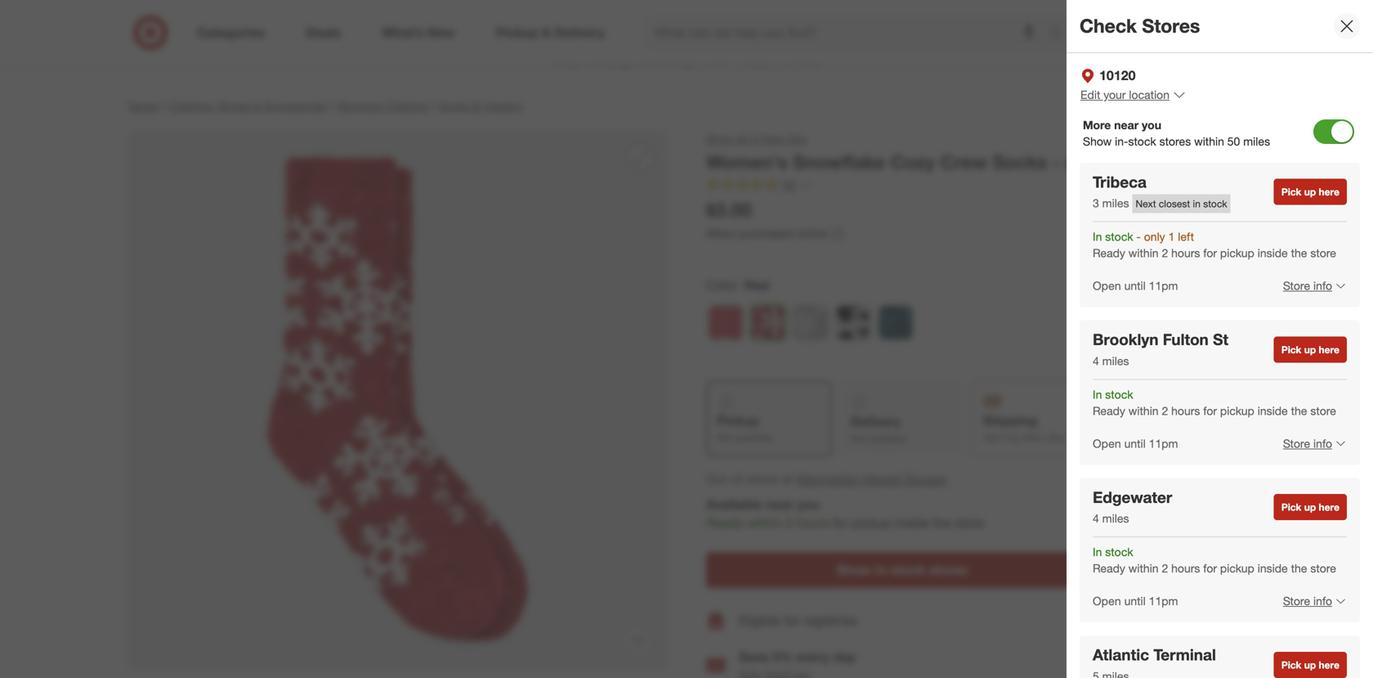 Task type: locate. For each thing, give the bounding box(es) containing it.
open until 11pm for 4
[[1093, 594, 1179, 608]]

in down 3
[[1093, 229, 1103, 244]]

store info for tribeca
[[1284, 279, 1333, 293]]

available
[[736, 431, 774, 444], [870, 432, 908, 444]]

1 4 from the top
[[1093, 354, 1100, 368]]

1 & from the left
[[253, 99, 261, 113]]

pick up here button
[[1275, 179, 1348, 205], [1275, 336, 1348, 363], [1275, 494, 1348, 520], [1275, 652, 1348, 678]]

0 horizontal spatial &
[[253, 99, 261, 113]]

new
[[762, 132, 785, 146], [1084, 150, 1124, 173]]

open until 11pm
[[1093, 279, 1179, 293], [1093, 436, 1179, 450], [1093, 594, 1179, 608]]

1 horizontal spatial a
[[1066, 150, 1079, 173]]

open up brooklyn
[[1093, 279, 1122, 293]]

3 store info from the top
[[1284, 594, 1333, 608]]

& right the shoes
[[253, 99, 261, 113]]

near inside more near you show in-stock stores within 50 miles
[[1115, 118, 1139, 132]]

3 store info button from the top
[[1273, 583, 1348, 619]]

1 horizontal spatial &
[[474, 99, 481, 113]]

0 vertical spatial in
[[1093, 229, 1103, 244]]

1 horizontal spatial available
[[870, 432, 908, 444]]

1 pick up here from the top
[[1282, 186, 1340, 198]]

in- up tribeca
[[1116, 134, 1129, 148]]

0 vertical spatial new
[[762, 132, 785, 146]]

stores
[[1160, 134, 1192, 148], [930, 562, 969, 578]]

in down edgewater 4 miles
[[1093, 545, 1103, 559]]

within down available
[[748, 515, 782, 531]]

check stores
[[1080, 14, 1201, 37]]

in down brooklyn
[[1093, 387, 1103, 401]]

inside inside in stock - only 1 left ready within 2 hours for pickup inside the store
[[1258, 246, 1289, 260]]

2 vertical spatial info
[[1314, 594, 1333, 608]]

1 store info button from the top
[[1273, 268, 1348, 304]]

emerald green image
[[879, 305, 914, 340]]

0 vertical spatial in stock ready within 2 hours for pickup inside the store
[[1093, 387, 1337, 418]]

1 vertical spatial open until 11pm
[[1093, 436, 1179, 450]]

3 pick up here button from the top
[[1275, 494, 1348, 520]]

4
[[1093, 354, 1100, 368], [1093, 511, 1100, 525]]

in- inside button
[[875, 562, 892, 578]]

clothing,
[[169, 99, 215, 113]]

ready down edgewater 4 miles
[[1093, 561, 1126, 575]]

2 here from the top
[[1320, 343, 1340, 356]]

0 vertical spatial near
[[1115, 118, 1139, 132]]

11pm up edgewater
[[1150, 436, 1179, 450]]

pick up here
[[1282, 186, 1340, 198], [1282, 343, 1340, 356], [1282, 501, 1340, 513], [1282, 659, 1340, 671]]

you inside more near you show in-stock stores within 50 miles
[[1143, 118, 1162, 132]]

0 vertical spatial -
[[1053, 150, 1061, 173]]

2 pick from the top
[[1282, 343, 1302, 356]]

pick up here button for brooklyn fulton st
[[1275, 336, 1348, 363]]

near inside available near you ready within 2 hours for pickup inside the store
[[766, 496, 794, 512]]

left
[[1179, 229, 1195, 244]]

show up "registries"
[[837, 562, 872, 578]]

check stores dialog
[[1067, 0, 1374, 678]]

open up atlantic
[[1093, 594, 1122, 608]]

stock inside in stock - only 1 left ready within 2 hours for pickup inside the store
[[1106, 229, 1134, 244]]

until down only in the right top of the page
[[1125, 279, 1146, 293]]

open until 11pm up edgewater
[[1093, 436, 1179, 450]]

2 in stock ready within 2 hours for pickup inside the store from the top
[[1093, 545, 1337, 575]]

0 horizontal spatial in-
[[875, 562, 892, 578]]

0 vertical spatial open
[[1093, 279, 1122, 293]]

2 down only in the right top of the page
[[1163, 246, 1169, 260]]

5%
[[773, 649, 793, 665]]

/ right clothing
[[432, 99, 436, 113]]

in for edgewater
[[1093, 545, 1103, 559]]

near right more
[[1115, 118, 1139, 132]]

2 horizontal spatial /
[[432, 99, 436, 113]]

inside
[[1258, 246, 1289, 260], [1258, 403, 1289, 418], [895, 515, 930, 531], [1258, 561, 1289, 575]]

you for available near you
[[798, 496, 820, 512]]

within down brooklyn fulton st 4 miles
[[1129, 403, 1159, 418]]

available near you ready within 2 hours for pickup inside the store
[[707, 496, 985, 531]]

3 until from the top
[[1125, 594, 1146, 608]]

1 horizontal spatial stores
[[1160, 134, 1192, 148]]

4 down brooklyn
[[1093, 354, 1100, 368]]

near down the at
[[766, 496, 794, 512]]

1 here from the top
[[1320, 186, 1340, 198]]

1 in stock ready within 2 hours for pickup inside the store from the top
[[1093, 387, 1337, 418]]

- left only in the right top of the page
[[1137, 229, 1142, 244]]

open until 11pm down only in the right top of the page
[[1093, 279, 1179, 293]]

miles down edgewater
[[1103, 511, 1130, 525]]

fulton
[[1164, 330, 1209, 349]]

cozy
[[891, 150, 936, 173]]

in- down available near you ready within 2 hours for pickup inside the store
[[875, 562, 892, 578]]

search button
[[1041, 15, 1080, 54]]

pink image
[[709, 305, 743, 340]]

clothing
[[386, 99, 428, 113]]

2 open from the top
[[1093, 436, 1122, 450]]

1 vertical spatial 11pm
[[1150, 436, 1179, 450]]

2 vertical spatial store
[[1284, 594, 1311, 608]]

store info for brooklyn fulton st
[[1284, 436, 1333, 450]]

you
[[1143, 118, 1162, 132], [798, 496, 820, 512]]

2 vertical spatial 11pm
[[1150, 594, 1179, 608]]

within down only in the right top of the page
[[1129, 246, 1159, 260]]

clothing, shoes & accessories link
[[169, 99, 326, 113]]

1 pick up here button from the top
[[1275, 179, 1348, 205]]

0 vertical spatial in-
[[1116, 134, 1129, 148]]

- left tribeca
[[1053, 150, 1061, 173]]

2 vertical spatial open until 11pm
[[1093, 594, 1179, 608]]

1 store info from the top
[[1284, 279, 1333, 293]]

for inside available near you ready within 2 hours for pickup inside the store
[[833, 515, 849, 531]]

show inside button
[[837, 562, 872, 578]]

in stock ready within 2 hours for pickup inside the store up add item button
[[1093, 545, 1337, 575]]

0 horizontal spatial available
[[736, 431, 774, 444]]

add
[[1199, 615, 1217, 627]]

2 in from the top
[[1093, 387, 1103, 401]]

1 horizontal spatial socks
[[993, 150, 1048, 173]]

3 store from the top
[[1284, 594, 1311, 608]]

a right all
[[751, 132, 759, 146]]

10120
[[1100, 67, 1136, 83]]

in inside in stock - only 1 left ready within 2 hours for pickup inside the store
[[1093, 229, 1103, 244]]

info for tribeca
[[1314, 279, 1333, 293]]

/ right target link
[[162, 99, 166, 113]]

0 horizontal spatial near
[[766, 496, 794, 512]]

available for pickup
[[736, 431, 774, 444]]

hours down out of stock at manhattan herald square at bottom
[[796, 515, 829, 531]]

not
[[717, 431, 733, 444], [851, 432, 867, 444]]

2 4 from the top
[[1093, 511, 1100, 525]]

11pm for edgewater
[[1150, 594, 1179, 608]]

2
[[1163, 246, 1169, 260], [1163, 403, 1169, 418], [786, 515, 793, 531], [1163, 561, 1169, 575]]

0 vertical spatial until
[[1125, 279, 1146, 293]]

in-
[[1116, 134, 1129, 148], [875, 562, 892, 578]]

2 down the at
[[786, 515, 793, 531]]

available down pickup
[[736, 431, 774, 444]]

3 info from the top
[[1314, 594, 1333, 608]]

edit your location
[[1081, 87, 1170, 102]]

2 vertical spatial open
[[1093, 594, 1122, 608]]

ready
[[1093, 246, 1126, 260], [1093, 403, 1126, 418], [707, 515, 744, 531], [1093, 561, 1126, 575]]

2 vertical spatial in
[[1093, 545, 1103, 559]]

women's
[[707, 150, 788, 173]]

&
[[253, 99, 261, 113], [474, 99, 481, 113]]

inside inside available near you ready within 2 hours for pickup inside the store
[[895, 515, 930, 531]]

1 vertical spatial show
[[837, 562, 872, 578]]

show down more
[[1084, 134, 1112, 148]]

1 vertical spatial socks
[[993, 150, 1048, 173]]

stock
[[1129, 134, 1157, 148], [1204, 198, 1228, 210], [1106, 229, 1134, 244], [1106, 387, 1134, 401], [747, 471, 779, 487], [1106, 545, 1134, 559], [892, 562, 926, 578]]

1 pick from the top
[[1282, 186, 1302, 198]]

2 pick up here from the top
[[1282, 343, 1340, 356]]

ready inside in stock - only 1 left ready within 2 hours for pickup inside the store
[[1093, 246, 1126, 260]]

ready down available
[[707, 515, 744, 531]]

0 horizontal spatial -
[[1053, 150, 1061, 173]]

/ left women's
[[330, 99, 333, 113]]

1 11pm from the top
[[1150, 279, 1179, 293]]

1 up from the top
[[1305, 186, 1317, 198]]

& left the hosiery
[[474, 99, 481, 113]]

store for tribeca
[[1284, 279, 1311, 293]]

1 until from the top
[[1125, 279, 1146, 293]]

0 vertical spatial 4
[[1093, 354, 1100, 368]]

in for tribeca
[[1093, 229, 1103, 244]]

at
[[782, 471, 793, 487]]

pickup inside available near you ready within 2 hours for pickup inside the store
[[852, 515, 892, 531]]

1 info from the top
[[1314, 279, 1333, 293]]

not down delivery
[[851, 432, 867, 444]]

1 vertical spatial store info
[[1284, 436, 1333, 450]]

miles inside more near you show in-stock stores within 50 miles
[[1244, 134, 1271, 148]]

4 inside edgewater 4 miles
[[1093, 511, 1100, 525]]

0 vertical spatial show
[[1084, 134, 1112, 148]]

1 horizontal spatial -
[[1137, 229, 1142, 244]]

4 inside brooklyn fulton st 4 miles
[[1093, 354, 1100, 368]]

you inside available near you ready within 2 hours for pickup inside the store
[[798, 496, 820, 512]]

2 vertical spatial store info
[[1284, 594, 1333, 608]]

1 in from the top
[[1093, 229, 1103, 244]]

open right 13 at the right bottom
[[1093, 436, 1122, 450]]

1 horizontal spatial show
[[1084, 134, 1112, 148]]

here
[[1320, 186, 1340, 198], [1320, 343, 1340, 356], [1320, 501, 1340, 513], [1320, 659, 1340, 671]]

1 open from the top
[[1093, 279, 1122, 293]]

0 vertical spatial store info button
[[1273, 268, 1348, 304]]

0 vertical spatial store
[[1284, 279, 1311, 293]]

3 up from the top
[[1305, 501, 1317, 513]]

within inside available near you ready within 2 hours for pickup inside the store
[[748, 515, 782, 531]]

not down pickup
[[717, 431, 733, 444]]

2 inside in stock - only 1 left ready within 2 hours for pickup inside the store
[[1163, 246, 1169, 260]]

up for atlantic terminal
[[1305, 659, 1317, 671]]

0 horizontal spatial a
[[751, 132, 759, 146]]

until for 4
[[1125, 594, 1146, 608]]

you for more near you
[[1143, 118, 1162, 132]]

open until 11pm up atlantic
[[1093, 594, 1179, 608]]

2 open until 11pm from the top
[[1093, 436, 1179, 450]]

pick up here button for edgewater
[[1275, 494, 1348, 520]]

2 vertical spatial until
[[1125, 594, 1146, 608]]

crew
[[941, 150, 988, 173]]

pick up here for brooklyn fulton st
[[1282, 343, 1340, 356]]

2 inside available near you ready within 2 hours for pickup inside the store
[[786, 515, 793, 531]]

0 vertical spatial you
[[1143, 118, 1162, 132]]

0 vertical spatial a
[[751, 132, 759, 146]]

1 vertical spatial open
[[1093, 436, 1122, 450]]

1 vertical spatial info
[[1314, 436, 1333, 450]]

until up atlantic
[[1125, 594, 1146, 608]]

a left tribeca
[[1066, 150, 1079, 173]]

edit your location button
[[1080, 86, 1188, 104]]

store info
[[1284, 279, 1333, 293], [1284, 436, 1333, 450], [1284, 594, 1333, 608]]

1 vertical spatial in stock ready within 2 hours for pickup inside the store
[[1093, 545, 1337, 575]]

ready down brooklyn
[[1093, 403, 1126, 418]]

1 vertical spatial in
[[1093, 387, 1103, 401]]

pick up here button for atlantic terminal
[[1275, 652, 1348, 678]]

brooklyn
[[1093, 330, 1159, 349]]

in stock ready within 2 hours for pickup inside the store for brooklyn fulton st
[[1093, 387, 1337, 418]]

store inside in stock - only 1 left ready within 2 hours for pickup inside the store
[[1311, 246, 1337, 260]]

1 vertical spatial until
[[1125, 436, 1146, 450]]

near
[[1115, 118, 1139, 132], [766, 496, 794, 512]]

0 horizontal spatial socks
[[439, 99, 471, 113]]

you down out of stock at manhattan herald square at bottom
[[798, 496, 820, 512]]

not inside pickup not available
[[717, 431, 733, 444]]

up for brooklyn fulton st
[[1305, 343, 1317, 356]]

4 down edgewater
[[1093, 511, 1100, 525]]

stores inside button
[[930, 562, 969, 578]]

3 pick up here from the top
[[1282, 501, 1340, 513]]

1 vertical spatial in-
[[875, 562, 892, 578]]

11pm up atlantic terminal
[[1150, 594, 1179, 608]]

1 horizontal spatial not
[[851, 432, 867, 444]]

3 here from the top
[[1320, 501, 1340, 513]]

1 vertical spatial stores
[[930, 562, 969, 578]]

you down location
[[1143, 118, 1162, 132]]

for
[[1204, 246, 1218, 260], [1204, 403, 1218, 418], [833, 515, 849, 531], [1204, 561, 1218, 575], [785, 613, 801, 629]]

info for brooklyn fulton st
[[1314, 436, 1333, 450]]

11pm down "1"
[[1150, 279, 1179, 293]]

available down delivery
[[870, 432, 908, 444]]

0 horizontal spatial show
[[837, 562, 872, 578]]

women's snowflake cozy crew socks - a new day™ 4-10, 1 of 5 image
[[128, 131, 667, 671]]

3 in from the top
[[1093, 545, 1103, 559]]

1 store from the top
[[1284, 279, 1311, 293]]

0 horizontal spatial /
[[162, 99, 166, 113]]

pick up here for tribeca
[[1282, 186, 1340, 198]]

2 vertical spatial store info button
[[1273, 583, 1348, 619]]

1 horizontal spatial you
[[1143, 118, 1162, 132]]

1 horizontal spatial /
[[330, 99, 333, 113]]

2 down edgewater 4 miles
[[1163, 561, 1169, 575]]

available inside delivery not available
[[870, 432, 908, 444]]

socks
[[439, 99, 471, 113], [993, 150, 1048, 173]]

3 11pm from the top
[[1150, 594, 1179, 608]]

0 horizontal spatial not
[[717, 431, 733, 444]]

4 here from the top
[[1320, 659, 1340, 671]]

0 vertical spatial stores
[[1160, 134, 1192, 148]]

-
[[1053, 150, 1061, 173], [1137, 229, 1142, 244]]

pick for edgewater
[[1282, 501, 1302, 513]]

1 vertical spatial a
[[1066, 150, 1079, 173]]

2 store info button from the top
[[1273, 426, 1348, 461]]

dec
[[1048, 431, 1066, 444]]

0 horizontal spatial you
[[798, 496, 820, 512]]

ready down 3
[[1093, 246, 1126, 260]]

new left day on the top right of the page
[[762, 132, 785, 146]]

1 / from the left
[[162, 99, 166, 113]]

4 pick up here from the top
[[1282, 659, 1340, 671]]

store inside available near you ready within 2 hours for pickup inside the store
[[956, 515, 985, 531]]

4 up from the top
[[1305, 659, 1317, 671]]

2 store from the top
[[1284, 436, 1311, 450]]

pickup
[[1221, 246, 1255, 260], [1221, 403, 1255, 418], [852, 515, 892, 531], [1221, 561, 1255, 575]]

not inside delivery not available
[[851, 432, 867, 444]]

available for delivery
[[870, 432, 908, 444]]

1 open until 11pm from the top
[[1093, 279, 1179, 293]]

hours
[[1172, 246, 1201, 260], [1172, 403, 1201, 418], [796, 515, 829, 531], [1172, 561, 1201, 575]]

light gray image
[[794, 305, 828, 340]]

more
[[1084, 118, 1112, 132]]

hours down brooklyn fulton st 4 miles
[[1172, 403, 1201, 418]]

available inside pickup not available
[[736, 431, 774, 444]]

save 5% every day
[[739, 649, 856, 665]]

within up 10
[[1195, 134, 1225, 148]]

socks right clothing
[[439, 99, 471, 113]]

pickup
[[717, 412, 760, 428]]

in
[[1194, 198, 1201, 210]]

the inside in stock - only 1 left ready within 2 hours for pickup inside the store
[[1292, 246, 1308, 260]]

here for brooklyn fulton st
[[1320, 343, 1340, 356]]

new down more
[[1084, 150, 1124, 173]]

3 pick from the top
[[1282, 501, 1302, 513]]

1 vertical spatial -
[[1137, 229, 1142, 244]]

color
[[707, 277, 738, 293]]

within inside in stock - only 1 left ready within 2 hours for pickup inside the store
[[1129, 246, 1159, 260]]

miles right 50
[[1244, 134, 1271, 148]]

manhattan herald square button
[[797, 470, 947, 488]]

0 horizontal spatial stores
[[930, 562, 969, 578]]

shipping get it by wed, dec 13
[[983, 412, 1079, 444]]

until up edgewater
[[1125, 436, 1146, 450]]

black image
[[837, 305, 871, 340]]

store
[[1311, 246, 1337, 260], [1311, 403, 1337, 418], [956, 515, 985, 531], [1311, 561, 1337, 575]]

socks right crew
[[993, 150, 1048, 173]]

1 vertical spatial near
[[766, 496, 794, 512]]

3 open from the top
[[1093, 594, 1122, 608]]

1 vertical spatial new
[[1084, 150, 1124, 173]]

2 11pm from the top
[[1150, 436, 1179, 450]]

3 open until 11pm from the top
[[1093, 594, 1179, 608]]

4 pick up here button from the top
[[1275, 652, 1348, 678]]

0 vertical spatial store info
[[1284, 279, 1333, 293]]

2 info from the top
[[1314, 436, 1333, 450]]

show inside more near you show in-stock stores within 50 miles
[[1084, 134, 1112, 148]]

up for edgewater
[[1305, 501, 1317, 513]]

2 up from the top
[[1305, 343, 1317, 356]]

1 vertical spatial store info button
[[1273, 426, 1348, 461]]

11pm
[[1150, 279, 1179, 293], [1150, 436, 1179, 450], [1150, 594, 1179, 608]]

pickup not available
[[717, 412, 774, 444]]

2 until from the top
[[1125, 436, 1146, 450]]

- inside shop all a new day women's snowflake cozy crew socks - a new day™ 4-10
[[1053, 150, 1061, 173]]

1 vertical spatial store
[[1284, 436, 1311, 450]]

miles
[[1244, 134, 1271, 148], [1103, 196, 1130, 210], [1103, 354, 1130, 368], [1103, 511, 1130, 525]]

0 vertical spatial 11pm
[[1150, 279, 1179, 293]]

4 pick from the top
[[1282, 659, 1302, 671]]

info for edgewater
[[1314, 594, 1333, 608]]

1 vertical spatial 4
[[1093, 511, 1100, 525]]

0 vertical spatial info
[[1314, 279, 1333, 293]]

miles right 3
[[1103, 196, 1130, 210]]

store
[[1284, 279, 1311, 293], [1284, 436, 1311, 450], [1284, 594, 1311, 608]]

2 store info from the top
[[1284, 436, 1333, 450]]

0 horizontal spatial new
[[762, 132, 785, 146]]

hours down the left
[[1172, 246, 1201, 260]]

in stock ready within 2 hours for pickup inside the store down st
[[1093, 387, 1337, 418]]

1 horizontal spatial in-
[[1116, 134, 1129, 148]]

the
[[1292, 246, 1308, 260], [1292, 403, 1308, 418], [933, 515, 952, 531], [1292, 561, 1308, 575]]

0 vertical spatial open until 11pm
[[1093, 279, 1179, 293]]

2 pick up here button from the top
[[1275, 336, 1348, 363]]

info
[[1314, 279, 1333, 293], [1314, 436, 1333, 450], [1314, 594, 1333, 608]]

herald
[[863, 471, 902, 487]]

1 horizontal spatial near
[[1115, 118, 1139, 132]]

1 vertical spatial you
[[798, 496, 820, 512]]

miles down brooklyn
[[1103, 354, 1130, 368]]

store for brooklyn fulton st
[[1284, 436, 1311, 450]]



Task type: vqa. For each thing, say whether or not it's contained in the screenshot.
1st 11pm from the bottom of the Check Stores dialog
yes



Task type: describe. For each thing, give the bounding box(es) containing it.
show in-stock stores
[[837, 562, 969, 578]]

near for in-
[[1115, 118, 1139, 132]]

pick for brooklyn fulton st
[[1282, 343, 1302, 356]]

atlantic terminal
[[1093, 645, 1217, 664]]

for inside in stock - only 1 left ready within 2 hours for pickup inside the store
[[1204, 246, 1218, 260]]

3
[[1093, 196, 1100, 210]]

shipping
[[983, 412, 1038, 428]]

open for fulton
[[1093, 436, 1122, 450]]

target / clothing, shoes & accessories / women's clothing / socks & hosiery
[[128, 99, 523, 113]]

shoes
[[218, 99, 250, 113]]

your
[[1104, 87, 1127, 102]]

2 down brooklyn fulton st 4 miles
[[1163, 403, 1169, 418]]

shop
[[707, 132, 734, 146]]

miles inside tribeca 3 miles next closest in stock
[[1103, 196, 1130, 210]]

stock inside the show in-stock stores button
[[892, 562, 926, 578]]

miles inside brooklyn fulton st 4 miles
[[1103, 354, 1130, 368]]

stores inside more near you show in-stock stores within 50 miles
[[1160, 134, 1192, 148]]

eligible for registries
[[739, 613, 858, 629]]

terminal
[[1154, 645, 1217, 664]]

pick for atlantic terminal
[[1282, 659, 1302, 671]]

registries
[[804, 613, 858, 629]]

until for 3
[[1125, 279, 1146, 293]]

snowflake
[[793, 150, 886, 173]]

1 horizontal spatial new
[[1084, 150, 1124, 173]]

location
[[1130, 87, 1170, 102]]

13
[[1068, 431, 1079, 444]]

item
[[1220, 615, 1239, 627]]

st
[[1214, 330, 1229, 349]]

store info for edgewater
[[1284, 594, 1333, 608]]

it
[[1002, 431, 1007, 444]]

up for tribeca
[[1305, 186, 1317, 198]]

pick up here for atlantic terminal
[[1282, 659, 1340, 671]]

in for brooklyn
[[1093, 387, 1103, 401]]

eligible
[[739, 613, 781, 629]]

edit
[[1081, 87, 1101, 102]]

add item
[[1199, 615, 1239, 627]]

open for 3
[[1093, 279, 1122, 293]]

stock inside tribeca 3 miles next closest in stock
[[1204, 198, 1228, 210]]

red
[[745, 277, 770, 293]]

edgewater 4 miles
[[1093, 488, 1173, 525]]

hours up add
[[1172, 561, 1201, 575]]

day
[[834, 649, 856, 665]]

here for tribeca
[[1320, 186, 1340, 198]]

in stock - only 1 left ready within 2 hours for pickup inside the store
[[1093, 229, 1337, 260]]

socks & hosiery link
[[439, 99, 523, 113]]

store info button for brooklyn fulton st
[[1273, 426, 1348, 461]]

68 link
[[707, 177, 813, 196]]

store info button for edgewater
[[1273, 583, 1348, 619]]

edgewater
[[1093, 488, 1173, 506]]

near for within
[[766, 496, 794, 512]]

when
[[707, 226, 736, 241]]

4-
[[1180, 150, 1198, 173]]

advertisement region
[[114, 43, 1259, 82]]

2 & from the left
[[474, 99, 481, 113]]

online
[[797, 226, 828, 241]]

store for edgewater
[[1284, 594, 1311, 608]]

in stock ready within 2 hours for pickup inside the store for edgewater
[[1093, 545, 1337, 575]]

when purchased online
[[707, 226, 828, 241]]

11pm for tribeca
[[1150, 279, 1179, 293]]

- inside in stock - only 1 left ready within 2 hours for pickup inside the store
[[1137, 229, 1142, 244]]

red image
[[752, 305, 786, 340]]

within down edgewater 4 miles
[[1129, 561, 1159, 575]]

atlantic
[[1093, 645, 1150, 664]]

shop all a new day women's snowflake cozy crew socks - a new day™ 4-10
[[707, 132, 1219, 173]]

delivery
[[851, 413, 902, 429]]

target link
[[128, 99, 159, 113]]

out of stock at manhattan herald square
[[707, 471, 947, 487]]

of
[[732, 471, 743, 487]]

not for delivery
[[851, 432, 867, 444]]

11pm for brooklyn
[[1150, 436, 1179, 450]]

pick up here button for tribeca
[[1275, 179, 1348, 205]]

accessories
[[264, 99, 326, 113]]

only
[[1145, 229, 1166, 244]]

0 vertical spatial socks
[[439, 99, 471, 113]]

manhattan
[[797, 471, 860, 487]]

stores
[[1143, 14, 1201, 37]]

women's
[[337, 99, 382, 113]]

pickup inside in stock - only 1 left ready within 2 hours for pickup inside the store
[[1221, 246, 1255, 260]]

delivery not available
[[851, 413, 908, 444]]

search
[[1041, 26, 1080, 42]]

by
[[1010, 431, 1021, 444]]

all
[[737, 132, 748, 146]]

store info button for tribeca
[[1273, 268, 1348, 304]]

the inside available near you ready within 2 hours for pickup inside the store
[[933, 515, 952, 531]]

more near you show in-stock stores within 50 miles
[[1084, 118, 1271, 148]]

brooklyn fulton st 4 miles
[[1093, 330, 1229, 368]]

50
[[1228, 134, 1241, 148]]

purchased
[[740, 226, 794, 241]]

save
[[739, 649, 769, 665]]

every
[[796, 649, 830, 665]]

hosiery
[[484, 99, 523, 113]]

day
[[788, 132, 808, 146]]

out
[[707, 471, 728, 487]]

open for 4
[[1093, 594, 1122, 608]]

miles inside edgewater 4 miles
[[1103, 511, 1130, 525]]

pick for tribeca
[[1282, 186, 1302, 198]]

stock inside more near you show in-stock stores within 50 miles
[[1129, 134, 1157, 148]]

open until 11pm for 3
[[1093, 279, 1179, 293]]

3 / from the left
[[432, 99, 436, 113]]

2 / from the left
[[330, 99, 333, 113]]

socks inside shop all a new day women's snowflake cozy crew socks - a new day™ 4-10
[[993, 150, 1048, 173]]

within inside more near you show in-stock stores within 50 miles
[[1195, 134, 1225, 148]]

hours inside available near you ready within 2 hours for pickup inside the store
[[796, 515, 829, 531]]

here for edgewater
[[1320, 501, 1340, 513]]

show in-stock stores button
[[707, 552, 1099, 588]]

not for pickup
[[717, 431, 733, 444]]

add item button
[[1177, 608, 1246, 634]]

1
[[1169, 229, 1176, 244]]

available
[[707, 496, 762, 512]]

square
[[905, 471, 947, 487]]

pick up here for edgewater
[[1282, 501, 1340, 513]]

day™
[[1129, 150, 1175, 173]]

target
[[128, 99, 159, 113]]

closest
[[1160, 198, 1191, 210]]

open until 11pm for fulton
[[1093, 436, 1179, 450]]

color red
[[707, 277, 770, 293]]

10
[[1198, 150, 1219, 173]]

tribeca
[[1093, 172, 1147, 191]]

wed,
[[1023, 431, 1045, 444]]

68
[[784, 178, 796, 192]]

$3.00
[[707, 199, 752, 221]]

here for atlantic terminal
[[1320, 659, 1340, 671]]

women's clothing link
[[337, 99, 428, 113]]

What can we help you find? suggestions appear below search field
[[645, 15, 1053, 51]]

in- inside more near you show in-stock stores within 50 miles
[[1116, 134, 1129, 148]]

tribeca 3 miles next closest in stock
[[1093, 172, 1228, 210]]

check
[[1080, 14, 1138, 37]]

until for fulton
[[1125, 436, 1146, 450]]

ready inside available near you ready within 2 hours for pickup inside the store
[[707, 515, 744, 531]]

next
[[1136, 198, 1157, 210]]

get
[[983, 431, 999, 444]]

hours inside in stock - only 1 left ready within 2 hours for pickup inside the store
[[1172, 246, 1201, 260]]



